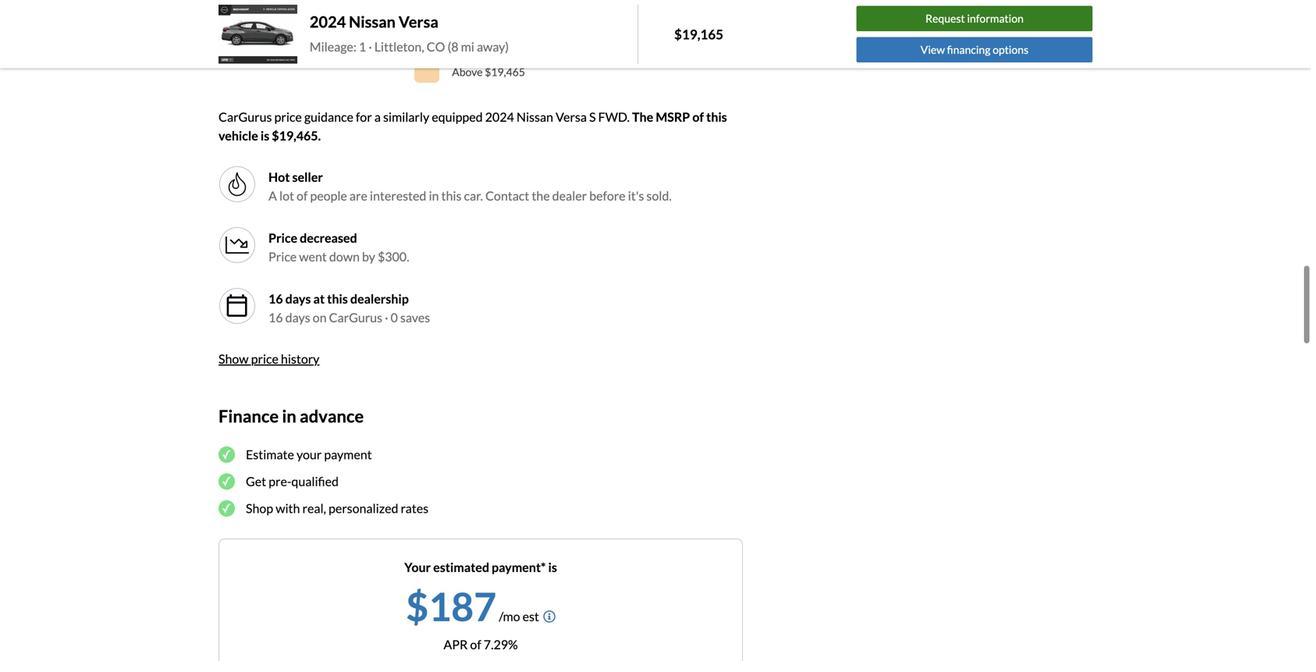 Task type: describe. For each thing, give the bounding box(es) containing it.
1 days from the top
[[285, 291, 311, 307]]

vehicle
[[219, 128, 258, 143]]

0 horizontal spatial in
[[282, 406, 297, 426]]

on
[[313, 310, 327, 325]]

interested
[[370, 188, 427, 204]]

price for guidance
[[274, 109, 302, 125]]

above
[[452, 65, 483, 78]]

in inside hot seller a lot of people are interested in this car. contact the dealer before it's sold.
[[429, 188, 439, 204]]

view financing options
[[921, 43, 1029, 56]]

your estimated payment* is
[[405, 560, 557, 575]]

your
[[297, 447, 322, 462]]

dealer
[[553, 188, 587, 204]]

show price history link
[[219, 351, 320, 367]]

real,
[[303, 501, 326, 516]]

finance in advance
[[219, 406, 364, 426]]

shop with real, personalized rates
[[246, 501, 429, 516]]

high
[[452, 47, 479, 62]]

with
[[276, 501, 300, 516]]

down
[[329, 249, 360, 264]]

msrp
[[656, 109, 690, 125]]

(8
[[448, 39, 459, 54]]

1 horizontal spatial 2024
[[485, 109, 514, 125]]

for
[[356, 109, 372, 125]]

request information
[[926, 12, 1024, 25]]

2 16 from the top
[[269, 310, 283, 325]]

at
[[313, 291, 325, 307]]

rates
[[401, 501, 429, 516]]

request information button
[[857, 6, 1093, 31]]

request
[[926, 12, 965, 25]]

/mo
[[499, 609, 520, 624]]

are
[[350, 188, 368, 204]]

$19,465.
[[272, 128, 321, 143]]

1
[[359, 39, 366, 54]]

of inside the msrp of this vehicle is $19,465.
[[693, 109, 704, 125]]

advance
[[300, 406, 364, 426]]

of inside hot seller a lot of people are interested in this car. contact the dealer before it's sold.
[[297, 188, 308, 204]]

1 price from the top
[[269, 230, 298, 246]]

hot seller a lot of people are interested in this car. contact the dealer before it's sold.
[[269, 170, 672, 204]]

2 days from the top
[[285, 310, 310, 325]]

7.29%
[[484, 637, 518, 652]]

your
[[405, 560, 431, 575]]

1 16 from the top
[[269, 291, 283, 307]]

lot
[[279, 188, 294, 204]]

a
[[375, 109, 381, 125]]

payment*
[[492, 560, 546, 575]]

cargurus price guidance for a similarly equipped 2024 nissan versa s fwd.
[[219, 109, 630, 125]]

the
[[632, 109, 654, 125]]

get pre-qualified
[[246, 474, 339, 489]]

co
[[427, 39, 445, 54]]

shop
[[246, 501, 273, 516]]

show price history
[[219, 351, 320, 367]]

apr of 7.29%
[[444, 637, 518, 652]]

versa inside 2024 nissan versa mileage: 1 · littleton, co (8 mi away)
[[399, 12, 439, 31]]

price for history
[[251, 351, 279, 367]]

pre-
[[269, 474, 292, 489]]

s
[[589, 109, 596, 125]]

finance
[[219, 406, 279, 426]]

history
[[281, 351, 320, 367]]

apr
[[444, 637, 468, 652]]

$300.
[[378, 249, 409, 264]]

price decreased image
[[225, 233, 250, 258]]

16 days at this dealership 16 days on cargurus · 0 saves
[[269, 291, 430, 325]]

dealership
[[350, 291, 409, 307]]

0
[[391, 310, 398, 325]]

2024 inside 2024 nissan versa mileage: 1 · littleton, co (8 mi away)
[[310, 12, 346, 31]]

this inside hot seller a lot of people are interested in this car. contact the dealer before it's sold.
[[442, 188, 462, 204]]

equipped
[[432, 109, 483, 125]]

2 price from the top
[[269, 249, 297, 264]]

financing
[[947, 43, 991, 56]]

similarly
[[383, 109, 430, 125]]

personalized
[[329, 501, 399, 516]]

the
[[532, 188, 550, 204]]



Task type: vqa. For each thing, say whether or not it's contained in the screenshot.
bottommost 16
yes



Task type: locate. For each thing, give the bounding box(es) containing it.
1 vertical spatial ·
[[385, 310, 388, 325]]

price inside high price above $19,465
[[481, 47, 509, 62]]

0 horizontal spatial this
[[327, 291, 348, 307]]

car.
[[464, 188, 483, 204]]

$19,465
[[485, 65, 525, 78]]

a
[[269, 188, 277, 204]]

price down lot
[[269, 230, 298, 246]]

1 horizontal spatial in
[[429, 188, 439, 204]]

1 horizontal spatial of
[[470, 637, 482, 652]]

1 vertical spatial price
[[274, 109, 302, 125]]

hot
[[269, 170, 290, 185]]

0 vertical spatial 2024
[[310, 12, 346, 31]]

it's
[[628, 188, 644, 204]]

this for the msrp of this vehicle is $19,465.
[[707, 109, 727, 125]]

0 horizontal spatial cargurus
[[219, 109, 272, 125]]

1 vertical spatial cargurus
[[329, 310, 383, 325]]

info circle image
[[543, 611, 556, 623]]

1 horizontal spatial this
[[442, 188, 462, 204]]

0 horizontal spatial is
[[261, 128, 270, 143]]

price decreased price went down by $300.
[[269, 230, 409, 264]]

0 vertical spatial nissan
[[349, 12, 396, 31]]

0 horizontal spatial ·
[[369, 39, 372, 54]]

versa
[[399, 12, 439, 31], [556, 109, 587, 125]]

saves
[[400, 310, 430, 325]]

people
[[310, 188, 347, 204]]

2024
[[310, 12, 346, 31], [485, 109, 514, 125]]

$187
[[406, 583, 497, 630]]

·
[[369, 39, 372, 54], [385, 310, 388, 325]]

$187 /mo est
[[406, 583, 539, 630]]

is right vehicle
[[261, 128, 270, 143]]

contact
[[486, 188, 530, 204]]

0 vertical spatial of
[[693, 109, 704, 125]]

1 vertical spatial price
[[269, 249, 297, 264]]

estimated
[[433, 560, 490, 575]]

nissan
[[349, 12, 396, 31], [517, 109, 554, 125]]

1 horizontal spatial versa
[[556, 109, 587, 125]]

price for above
[[481, 47, 509, 62]]

cargurus
[[219, 109, 272, 125], [329, 310, 383, 325]]

0 horizontal spatial 2024
[[310, 12, 346, 31]]

days
[[285, 291, 311, 307], [285, 310, 310, 325]]

0 vertical spatial in
[[429, 188, 439, 204]]

1 vertical spatial days
[[285, 310, 310, 325]]

0 horizontal spatial versa
[[399, 12, 439, 31]]

this inside 16 days at this dealership 16 days on cargurus · 0 saves
[[327, 291, 348, 307]]

2 horizontal spatial this
[[707, 109, 727, 125]]

cargurus inside 16 days at this dealership 16 days on cargurus · 0 saves
[[329, 310, 383, 325]]

price decreased image
[[219, 227, 256, 264]]

nissan inside 2024 nissan versa mileage: 1 · littleton, co (8 mi away)
[[349, 12, 396, 31]]

1 horizontal spatial is
[[548, 560, 557, 575]]

1 vertical spatial of
[[297, 188, 308, 204]]

versa up 'co' on the top
[[399, 12, 439, 31]]

by
[[362, 249, 375, 264]]

cargurus down dealership
[[329, 310, 383, 325]]

2 vertical spatial price
[[251, 351, 279, 367]]

$19,165
[[675, 26, 724, 42]]

is right payment* at the bottom of the page
[[548, 560, 557, 575]]

estimate your payment
[[246, 447, 372, 462]]

2024 nissan versa mileage: 1 · littleton, co (8 mi away)
[[310, 12, 509, 54]]

1 vertical spatial nissan
[[517, 109, 554, 125]]

16 left at
[[269, 291, 283, 307]]

price up "$19,465."
[[274, 109, 302, 125]]

of right the apr
[[470, 637, 482, 652]]

fwd.
[[598, 109, 630, 125]]

payment
[[324, 447, 372, 462]]

1 vertical spatial in
[[282, 406, 297, 426]]

this inside the msrp of this vehicle is $19,465.
[[707, 109, 727, 125]]

· left 0
[[385, 310, 388, 325]]

16 days at this dealership image
[[219, 287, 256, 325], [225, 294, 250, 319]]

sold.
[[647, 188, 672, 204]]

nissan up 1
[[349, 12, 396, 31]]

0 vertical spatial price
[[269, 230, 298, 246]]

0 vertical spatial ·
[[369, 39, 372, 54]]

hot seller image
[[219, 166, 256, 203], [225, 172, 250, 197]]

seller
[[292, 170, 323, 185]]

1 horizontal spatial nissan
[[517, 109, 554, 125]]

0 vertical spatial is
[[261, 128, 270, 143]]

1 vertical spatial this
[[442, 188, 462, 204]]

· right 1
[[369, 39, 372, 54]]

this left car.
[[442, 188, 462, 204]]

estimate
[[246, 447, 294, 462]]

16
[[269, 291, 283, 307], [269, 310, 283, 325]]

options
[[993, 43, 1029, 56]]

0 horizontal spatial of
[[297, 188, 308, 204]]

mileage:
[[310, 39, 357, 54]]

1 vertical spatial versa
[[556, 109, 587, 125]]

cargurus up vehicle
[[219, 109, 272, 125]]

of right lot
[[297, 188, 308, 204]]

0 vertical spatial cargurus
[[219, 109, 272, 125]]

2 vertical spatial this
[[327, 291, 348, 307]]

is
[[261, 128, 270, 143], [548, 560, 557, 575]]

16 up show price history
[[269, 310, 283, 325]]

the msrp of this vehicle is $19,465.
[[219, 109, 727, 143]]

2 vertical spatial of
[[470, 637, 482, 652]]

1 vertical spatial 16
[[269, 310, 283, 325]]

littleton,
[[375, 39, 424, 54]]

information
[[968, 12, 1024, 25]]

versa left s
[[556, 109, 587, 125]]

days left on
[[285, 310, 310, 325]]

in right finance
[[282, 406, 297, 426]]

price right show
[[251, 351, 279, 367]]

2024 up mileage:
[[310, 12, 346, 31]]

0 vertical spatial days
[[285, 291, 311, 307]]

get
[[246, 474, 266, 489]]

view
[[921, 43, 945, 56]]

of right "msrp"
[[693, 109, 704, 125]]

0 vertical spatial this
[[707, 109, 727, 125]]

est
[[523, 609, 539, 624]]

before
[[590, 188, 626, 204]]

decreased
[[300, 230, 357, 246]]

0 horizontal spatial nissan
[[349, 12, 396, 31]]

· inside 2024 nissan versa mileage: 1 · littleton, co (8 mi away)
[[369, 39, 372, 54]]

1 horizontal spatial ·
[[385, 310, 388, 325]]

show
[[219, 351, 249, 367]]

1 vertical spatial is
[[548, 560, 557, 575]]

away)
[[477, 39, 509, 54]]

2024 right equipped
[[485, 109, 514, 125]]

mi
[[461, 39, 475, 54]]

guidance
[[304, 109, 354, 125]]

in right interested
[[429, 188, 439, 204]]

days left at
[[285, 291, 311, 307]]

high price above $19,465
[[452, 47, 525, 78]]

of
[[693, 109, 704, 125], [297, 188, 308, 204], [470, 637, 482, 652]]

0 vertical spatial 16
[[269, 291, 283, 307]]

is inside the msrp of this vehicle is $19,465.
[[261, 128, 270, 143]]

0 vertical spatial price
[[481, 47, 509, 62]]

2024 nissan versa image
[[219, 5, 297, 64]]

1 vertical spatial 2024
[[485, 109, 514, 125]]

this right "msrp"
[[707, 109, 727, 125]]

qualified
[[292, 474, 339, 489]]

nissan down $19,465
[[517, 109, 554, 125]]

price
[[481, 47, 509, 62], [274, 109, 302, 125], [251, 351, 279, 367]]

view financing options button
[[857, 37, 1093, 63]]

1 horizontal spatial cargurus
[[329, 310, 383, 325]]

price up $19,465
[[481, 47, 509, 62]]

price
[[269, 230, 298, 246], [269, 249, 297, 264]]

· inside 16 days at this dealership 16 days on cargurus · 0 saves
[[385, 310, 388, 325]]

2 horizontal spatial of
[[693, 109, 704, 125]]

this for 16 days at this dealership 16 days on cargurus · 0 saves
[[327, 291, 348, 307]]

this right at
[[327, 291, 348, 307]]

went
[[299, 249, 327, 264]]

0 vertical spatial versa
[[399, 12, 439, 31]]

price left the went
[[269, 249, 297, 264]]



